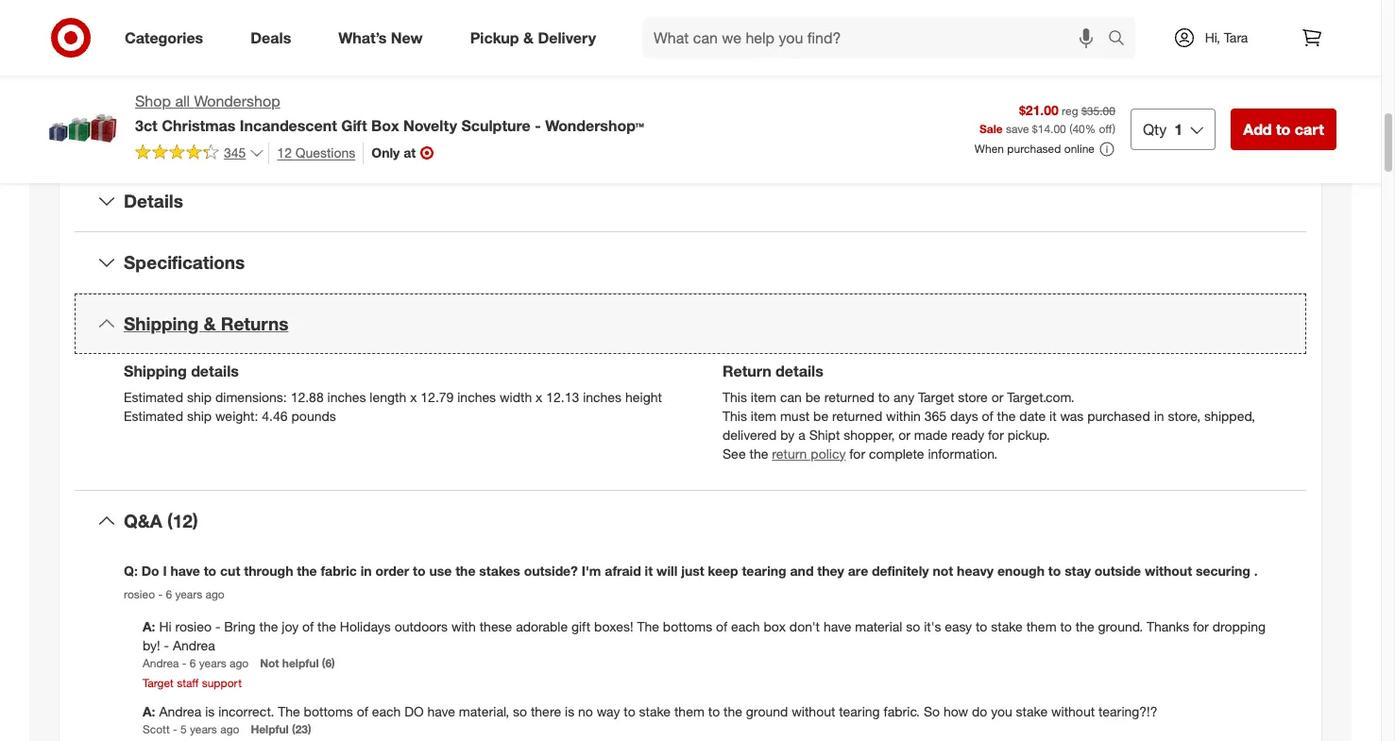 Task type: locate. For each thing, give the bounding box(es) containing it.
0 horizontal spatial for
[[850, 446, 866, 462]]

2 a: from the top
[[143, 704, 155, 721]]

helpful
[[251, 723, 289, 738]]

0 vertical spatial bottoms
[[663, 619, 713, 635]]

ground
[[746, 704, 789, 721]]

qty 1
[[1143, 120, 1183, 139]]

1 horizontal spatial purchased
[[1088, 408, 1151, 424]]

order
[[376, 563, 409, 579]]

1 vertical spatial target
[[143, 677, 174, 691]]

0 vertical spatial or
[[992, 389, 1004, 405]]

about
[[612, 114, 674, 140]]

0 horizontal spatial 6
[[166, 588, 172, 602]]

only at
[[372, 145, 416, 161]]

shipping for shipping details estimated ship dimensions: 12.88 inches length x 12.79 inches width x 12.13 inches height estimated ship weight: 4.46 pounds
[[124, 362, 187, 381]]

ago
[[206, 588, 225, 602], [230, 657, 249, 671], [220, 723, 240, 738]]

return details this item can be returned to any target store or target.com. this item must be returned within 365 days of the date it was purchased in store, shipped, delivered by a shipt shopper, or made ready for pickup. see the return policy for complete information.
[[723, 362, 1256, 462]]

item left "can"
[[751, 389, 777, 405]]

item
[[724, 114, 769, 140], [751, 389, 777, 405], [751, 408, 777, 424]]

bottoms down q: do i have to cut through the fabric in order to use the stakes outside? i'm afraid it will just keep tearing and they are definitely not heavy enough to stay outside without securing . rosieo - 6 years ago
[[663, 619, 713, 635]]

purchased down $
[[1008, 142, 1062, 156]]

specifications
[[124, 251, 245, 273]]

1 vertical spatial them
[[675, 704, 705, 721]]

0 horizontal spatial &
[[204, 313, 216, 334]]

- left 5 on the left
[[173, 723, 177, 738]]

it inside q: do i have to cut through the fabric in order to use the stakes outside? i'm afraid it will just keep tearing and they are definitely not heavy enough to stay outside without securing . rosieo - 6 years ago
[[645, 563, 653, 579]]

0 vertical spatial ago
[[206, 588, 225, 602]]

purchased
[[1008, 142, 1062, 156], [1088, 408, 1151, 424]]

andrea up andrea - 6 years ago
[[173, 638, 215, 654]]

or right store
[[992, 389, 1004, 405]]

0 horizontal spatial in
[[361, 563, 372, 579]]

target.com.
[[1008, 389, 1075, 405]]

1 vertical spatial item
[[751, 389, 777, 405]]

item up delivered at right bottom
[[751, 408, 777, 424]]

6 down i
[[166, 588, 172, 602]]

the
[[998, 408, 1016, 424], [750, 446, 769, 462], [297, 563, 317, 579], [456, 563, 476, 579], [259, 619, 278, 635], [318, 619, 336, 635], [1076, 619, 1095, 635], [724, 704, 743, 721]]

0 vertical spatial purchased
[[1008, 142, 1062, 156]]

each left 'box' on the right bottom of the page
[[732, 619, 760, 635]]

365
[[925, 408, 947, 424]]

ago down 'incorrect.'
[[220, 723, 240, 738]]

without inside q: do i have to cut through the fabric in order to use the stakes outside? i'm afraid it will just keep tearing and they are definitely not heavy enough to stay outside without securing . rosieo - 6 years ago
[[1145, 563, 1193, 579]]

return
[[772, 446, 807, 462]]

see
[[723, 446, 746, 462]]

x right 'width'
[[536, 389, 543, 405]]

purchased right was
[[1088, 408, 1151, 424]]

andrea - 6 years ago
[[143, 657, 249, 671]]

0 vertical spatial andrea
[[173, 638, 215, 654]]

it left will
[[645, 563, 653, 579]]

stay
[[1065, 563, 1091, 579]]

6 up target staff support
[[190, 657, 196, 671]]

(
[[1070, 122, 1073, 136]]

joy
[[282, 619, 299, 635]]

1 vertical spatial it
[[645, 563, 653, 579]]

1 vertical spatial the
[[278, 704, 300, 721]]

the right boxes!
[[637, 619, 660, 635]]

tearing inside q: do i have to cut through the fabric in order to use the stakes outside? i'm afraid it will just keep tearing and they are definitely not heavy enough to stay outside without securing . rosieo - 6 years ago
[[742, 563, 787, 579]]

at
[[404, 145, 416, 161]]

2 inches from the left
[[458, 389, 496, 405]]

this down return
[[723, 389, 747, 405]]

is up scott - 5 years ago
[[205, 704, 215, 721]]

2 horizontal spatial for
[[1194, 619, 1209, 635]]

1 vertical spatial &
[[204, 313, 216, 334]]

the left joy
[[259, 619, 278, 635]]

target left staff
[[143, 677, 174, 691]]

without right outside
[[1145, 563, 1193, 579]]

0 vertical spatial rosieo
[[124, 588, 155, 602]]

is left 'no' at bottom
[[565, 704, 575, 721]]

store
[[958, 389, 988, 405]]

stake right way
[[639, 704, 671, 721]]

2 vertical spatial item
[[751, 408, 777, 424]]

0 vertical spatial them
[[1027, 619, 1057, 635]]

12.13
[[546, 389, 580, 405]]

so left there at the bottom left of page
[[513, 704, 527, 721]]

item right the this
[[724, 114, 769, 140]]

inches left 'width'
[[458, 389, 496, 405]]

delivered
[[723, 427, 777, 443]]

each left 'do'
[[372, 704, 401, 721]]

the right "use"
[[456, 563, 476, 579]]

0 horizontal spatial them
[[675, 704, 705, 721]]

ago up support
[[230, 657, 249, 671]]

them inside hi rosieo - bring the joy of the holidays outdoors with these adorable gift boxes! the bottoms of each box don't have material so it's easy to stake them to the ground. thanks for dropping by! - andrea
[[1027, 619, 1057, 635]]

it left was
[[1050, 408, 1057, 424]]

&
[[524, 28, 534, 47], [204, 313, 216, 334]]

1 horizontal spatial &
[[524, 28, 534, 47]]

specifications button
[[75, 233, 1307, 293]]

what's new
[[339, 28, 423, 47]]

& left "returns"
[[204, 313, 216, 334]]

1 horizontal spatial x
[[536, 389, 543, 405]]

have right 'do'
[[428, 704, 455, 721]]

target up the 365
[[919, 389, 955, 405]]

estimated left the weight:
[[124, 408, 183, 424]]

when purchased online
[[975, 142, 1095, 156]]

0 vertical spatial 6
[[166, 588, 172, 602]]

the left the ground.
[[1076, 619, 1095, 635]]

ago inside q: do i have to cut through the fabric in order to use the stakes outside? i'm afraid it will just keep tearing and they are definitely not heavy enough to stay outside without securing . rosieo - 6 years ago
[[206, 588, 225, 602]]

0 vertical spatial shipping
[[124, 313, 199, 334]]

have inside q: do i have to cut through the fabric in order to use the stakes outside? i'm afraid it will just keep tearing and they are definitely not heavy enough to stay outside without securing . rosieo - 6 years ago
[[171, 563, 200, 579]]

1 vertical spatial so
[[513, 704, 527, 721]]

support
[[202, 677, 242, 691]]

1 shipping from the top
[[124, 313, 199, 334]]

1 vertical spatial in
[[361, 563, 372, 579]]

rosieo
[[124, 588, 155, 602], [175, 619, 212, 635]]

andrea down by!
[[143, 657, 179, 671]]

x left 12.79
[[410, 389, 417, 405]]

0 vertical spatial estimated
[[124, 389, 183, 405]]

ship left the weight:
[[187, 408, 212, 424]]

1 horizontal spatial inches
[[458, 389, 496, 405]]

1 horizontal spatial is
[[565, 704, 575, 721]]

for inside hi rosieo - bring the joy of the holidays outdoors with these adorable gift boxes! the bottoms of each box don't have material so it's easy to stake them to the ground. thanks for dropping by! - andrea
[[1194, 619, 1209, 635]]

inches
[[328, 389, 366, 405], [458, 389, 496, 405], [583, 389, 622, 405]]

ship left dimensions:
[[187, 389, 212, 405]]

information.
[[928, 446, 998, 462]]

details up dimensions:
[[191, 362, 239, 381]]

- right sculpture at left
[[535, 116, 541, 135]]

for right ready
[[989, 427, 1004, 443]]

1 horizontal spatial the
[[637, 619, 660, 635]]

to left any at the right bottom of page
[[879, 389, 890, 405]]

of right joy
[[302, 619, 314, 635]]

0 horizontal spatial is
[[205, 704, 215, 721]]

image of 3ct christmas incandescent gift box novelty sculpture - wondershop™ image
[[44, 91, 120, 166]]

have right i
[[171, 563, 200, 579]]

0 vertical spatial tearing
[[742, 563, 787, 579]]

shipping down specifications at the top of the page
[[124, 313, 199, 334]]

x
[[410, 389, 417, 405], [536, 389, 543, 405]]

without right ground
[[792, 704, 836, 721]]

1 horizontal spatial or
[[992, 389, 1004, 405]]

0 vertical spatial this
[[723, 389, 747, 405]]

0 vertical spatial each
[[732, 619, 760, 635]]

1 vertical spatial estimated
[[124, 408, 183, 424]]

be right "can"
[[806, 389, 821, 405]]

2 vertical spatial years
[[190, 723, 217, 738]]

this
[[680, 114, 718, 140]]

inches up pounds at the left bottom
[[328, 389, 366, 405]]

rosieo right hi
[[175, 619, 212, 635]]

0 horizontal spatial each
[[372, 704, 401, 721]]

1 horizontal spatial without
[[1052, 704, 1095, 721]]

weight:
[[215, 408, 258, 424]]

return policy link
[[772, 446, 846, 462]]

this up delivered at right bottom
[[723, 408, 747, 424]]

andrea up 5 on the left
[[159, 704, 202, 721]]

for
[[989, 427, 1004, 443], [850, 446, 866, 462], [1194, 619, 1209, 635]]

dropping
[[1213, 619, 1266, 635]]

without
[[1145, 563, 1193, 579], [792, 704, 836, 721], [1052, 704, 1095, 721]]

them down hi rosieo - bring the joy of the holidays outdoors with these adorable gift boxes! the bottoms of each box don't have material so it's easy to stake them to the ground. thanks for dropping by! - andrea
[[675, 704, 705, 721]]

have right don't
[[824, 619, 852, 635]]

heavy
[[957, 563, 994, 579]]

1 vertical spatial shipping
[[124, 362, 187, 381]]

material,
[[459, 704, 509, 721]]

1 vertical spatial a:
[[143, 704, 155, 721]]

2 estimated from the top
[[124, 408, 183, 424]]

1 vertical spatial this
[[723, 408, 747, 424]]

the down delivered at right bottom
[[750, 446, 769, 462]]

a: up scott
[[143, 704, 155, 721]]

0 horizontal spatial so
[[513, 704, 527, 721]]

in left order
[[361, 563, 372, 579]]

will
[[657, 563, 678, 579]]

1 vertical spatial rosieo
[[175, 619, 212, 635]]

shipping inside "dropdown button"
[[124, 313, 199, 334]]

to left ground
[[709, 704, 720, 721]]

1 vertical spatial have
[[824, 619, 852, 635]]

0 vertical spatial it
[[1050, 408, 1057, 424]]

enough
[[998, 563, 1045, 579]]

not
[[933, 563, 954, 579]]

tara
[[1225, 29, 1249, 45]]

& right pickup
[[524, 28, 534, 47]]

width
[[500, 389, 532, 405]]

0 vertical spatial ship
[[187, 389, 212, 405]]

1 vertical spatial ago
[[230, 657, 249, 671]]

the
[[637, 619, 660, 635], [278, 704, 300, 721]]

in
[[1155, 408, 1165, 424], [361, 563, 372, 579]]

categories
[[125, 28, 203, 47]]

& inside "dropdown button"
[[204, 313, 216, 334]]

of
[[982, 408, 994, 424], [302, 619, 314, 635], [716, 619, 728, 635], [357, 704, 368, 721]]

each inside hi rosieo - bring the joy of the holidays outdoors with these adorable gift boxes! the bottoms of each box don't have material so it's easy to stake them to the ground. thanks for dropping by! - andrea
[[732, 619, 760, 635]]

rosieo inside q: do i have to cut through the fabric in order to use the stakes outside? i'm afraid it will just keep tearing and they are definitely not heavy enough to stay outside without securing . rosieo - 6 years ago
[[124, 588, 155, 602]]

for down shopper,
[[850, 446, 866, 462]]

stake right easy
[[992, 619, 1023, 635]]

1 details from the left
[[191, 362, 239, 381]]

scott - 5 years ago
[[143, 723, 240, 738]]

for right thanks
[[1194, 619, 1209, 635]]

12
[[277, 144, 292, 161]]

what's new link
[[323, 17, 447, 59]]

0 horizontal spatial have
[[171, 563, 200, 579]]

0 vertical spatial the
[[637, 619, 660, 635]]

1 horizontal spatial in
[[1155, 408, 1165, 424]]

1 horizontal spatial them
[[1027, 619, 1057, 635]]

1 vertical spatial bottoms
[[304, 704, 353, 721]]

1 horizontal spatial it
[[1050, 408, 1057, 424]]

0 horizontal spatial inches
[[328, 389, 366, 405]]

helpful
[[282, 657, 319, 671]]

was
[[1061, 408, 1084, 424]]

helpful (23)
[[251, 723, 311, 738]]

(23)
[[292, 723, 311, 738]]

1 horizontal spatial have
[[428, 704, 455, 721]]

bottoms up (23)
[[304, 704, 353, 721]]

tearing left and
[[742, 563, 787, 579]]

them down the enough at the bottom
[[1027, 619, 1057, 635]]

0 vertical spatial years
[[175, 588, 202, 602]]

the left ground
[[724, 704, 743, 721]]

this
[[723, 389, 747, 405], [723, 408, 747, 424]]

to left the ground.
[[1061, 619, 1073, 635]]

dimensions:
[[215, 389, 287, 405]]

0 vertical spatial for
[[989, 427, 1004, 443]]

1 vertical spatial 6
[[190, 657, 196, 671]]

online
[[1065, 142, 1095, 156]]

details inside shipping details estimated ship dimensions: 12.88 inches length x 12.79 inches width x 12.13 inches height estimated ship weight: 4.46 pounds
[[191, 362, 239, 381]]

1 a: from the top
[[143, 619, 159, 635]]

sale
[[980, 122, 1003, 136]]

0 horizontal spatial it
[[645, 563, 653, 579]]

- down do
[[158, 588, 163, 602]]

1 horizontal spatial rosieo
[[175, 619, 212, 635]]

way
[[597, 704, 620, 721]]

details inside return details this item can be returned to any target store or target.com. this item must be returned within 365 days of the date it was purchased in store, shipped, delivered by a shipt shopper, or made ready for pickup. see the return policy for complete information.
[[776, 362, 824, 381]]

2 vertical spatial andrea
[[159, 704, 202, 721]]

to right add
[[1277, 120, 1291, 139]]

gift
[[341, 116, 367, 135]]

without left tearing?!?
[[1052, 704, 1095, 721]]

by
[[781, 427, 795, 443]]

2 horizontal spatial without
[[1145, 563, 1193, 579]]

each
[[732, 619, 760, 635], [372, 704, 401, 721]]

0 horizontal spatial details
[[191, 362, 239, 381]]

shipping down 'shipping & returns'
[[124, 362, 187, 381]]

tearing left fabric.
[[839, 704, 880, 721]]

- inside q: do i have to cut through the fabric in order to use the stakes outside? i'm afraid it will just keep tearing and they are definitely not heavy enough to stay outside without securing . rosieo - 6 years ago
[[158, 588, 163, 602]]

2 shipping from the top
[[124, 362, 187, 381]]

0 vertical spatial have
[[171, 563, 200, 579]]

40
[[1073, 122, 1086, 136]]

2 horizontal spatial inches
[[583, 389, 622, 405]]

the inside hi rosieo - bring the joy of the holidays outdoors with these adorable gift boxes! the bottoms of each box don't have material so it's easy to stake them to the ground. thanks for dropping by! - andrea
[[637, 619, 660, 635]]

shipping inside shipping details estimated ship dimensions: 12.88 inches length x 12.79 inches width x 12.13 inches height estimated ship weight: 4.46 pounds
[[124, 362, 187, 381]]

1 vertical spatial tearing
[[839, 704, 880, 721]]

search
[[1100, 30, 1146, 49]]

1 inches from the left
[[328, 389, 366, 405]]

of right 'days'
[[982, 408, 994, 424]]

a: for a:
[[143, 619, 159, 635]]

outside?
[[524, 563, 578, 579]]

inches right the 12.13
[[583, 389, 622, 405]]

i'm
[[582, 563, 601, 579]]

boxes!
[[594, 619, 634, 635]]

6 inside q: do i have to cut through the fabric in order to use the stakes outside? i'm afraid it will just keep tearing and they are definitely not heavy enough to stay outside without securing . rosieo - 6 years ago
[[166, 588, 172, 602]]

afraid
[[605, 563, 641, 579]]

2 horizontal spatial have
[[824, 619, 852, 635]]

pounds
[[291, 408, 336, 424]]

estimated down 'shipping & returns'
[[124, 389, 183, 405]]

$
[[1033, 122, 1038, 136]]

details
[[191, 362, 239, 381], [776, 362, 824, 381]]

1 horizontal spatial so
[[907, 619, 921, 635]]

0 vertical spatial a:
[[143, 619, 159, 635]]

outdoors
[[395, 619, 448, 635]]

0 horizontal spatial rosieo
[[124, 588, 155, 602]]

1 vertical spatial or
[[899, 427, 911, 443]]

you
[[992, 704, 1013, 721]]

be up shipt
[[814, 408, 829, 424]]

ago down the cut
[[206, 588, 225, 602]]

a: up by!
[[143, 619, 159, 635]]

0 horizontal spatial x
[[410, 389, 417, 405]]

the up the helpful (23)
[[278, 704, 300, 721]]

1 horizontal spatial for
[[989, 427, 1004, 443]]

0 horizontal spatial tearing
[[742, 563, 787, 579]]

1 horizontal spatial bottoms
[[663, 619, 713, 635]]

$21.00
[[1020, 102, 1059, 119]]

1 vertical spatial purchased
[[1088, 408, 1151, 424]]

deals link
[[235, 17, 315, 59]]

to left stay on the bottom of the page
[[1049, 563, 1062, 579]]

1 horizontal spatial target
[[919, 389, 955, 405]]

2 vertical spatial for
[[1194, 619, 1209, 635]]

0 horizontal spatial target
[[143, 677, 174, 691]]

-
[[535, 116, 541, 135], [158, 588, 163, 602], [215, 619, 221, 635], [164, 638, 169, 654], [182, 657, 187, 671], [173, 723, 177, 738]]

andrea inside hi rosieo - bring the joy of the holidays outdoors with these adorable gift boxes! the bottoms of each box don't have material so it's easy to stake them to the ground. thanks for dropping by! - andrea
[[173, 638, 215, 654]]

1 horizontal spatial details
[[776, 362, 824, 381]]

so left it's
[[907, 619, 921, 635]]

rosieo down q:
[[124, 588, 155, 602]]

or down the within
[[899, 427, 911, 443]]

ago for scott - 5 years ago
[[220, 723, 240, 738]]

2 this from the top
[[723, 408, 747, 424]]

0 vertical spatial so
[[907, 619, 921, 635]]

length
[[370, 389, 407, 405]]

the left date
[[998, 408, 1016, 424]]

1 is from the left
[[205, 704, 215, 721]]

details button
[[75, 171, 1307, 232]]

years inside q: do i have to cut through the fabric in order to use the stakes outside? i'm afraid it will just keep tearing and they are definitely not heavy enough to stay outside without securing . rosieo - 6 years ago
[[175, 588, 202, 602]]

details up "can"
[[776, 362, 824, 381]]

0 horizontal spatial or
[[899, 427, 911, 443]]

add
[[1244, 120, 1273, 139]]

policy
[[811, 446, 846, 462]]

1 vertical spatial ship
[[187, 408, 212, 424]]

2 details from the left
[[776, 362, 824, 381]]

1 vertical spatial each
[[372, 704, 401, 721]]

0 vertical spatial target
[[919, 389, 955, 405]]

0 vertical spatial returned
[[825, 389, 875, 405]]

1 horizontal spatial each
[[732, 619, 760, 635]]

in left the 'store,'
[[1155, 408, 1165, 424]]

1 horizontal spatial 6
[[190, 657, 196, 671]]

1 vertical spatial years
[[199, 657, 226, 671]]



Task type: vqa. For each thing, say whether or not it's contained in the screenshot.
the also
no



Task type: describe. For each thing, give the bounding box(es) containing it.
easy
[[945, 619, 973, 635]]

made
[[915, 427, 948, 443]]

What can we help you find? suggestions appear below search field
[[643, 17, 1113, 59]]

345 link
[[135, 143, 265, 166]]

these
[[480, 619, 512, 635]]

1 horizontal spatial tearing
[[839, 704, 880, 721]]

holidays
[[340, 619, 391, 635]]

q:
[[124, 563, 138, 579]]

so inside hi rosieo - bring the joy of the holidays outdoors with these adorable gift boxes! the bottoms of each box don't have material so it's easy to stake them to the ground. thanks for dropping by! - andrea
[[907, 619, 921, 635]]

gift
[[572, 619, 591, 635]]

in inside q: do i have to cut through the fabric in order to use the stakes outside? i'm afraid it will just keep tearing and they are definitely not heavy enough to stay outside without securing . rosieo - 6 years ago
[[361, 563, 372, 579]]

box
[[372, 116, 399, 135]]

stake right the you
[[1017, 704, 1048, 721]]

- inside shop all wondershop 3ct christmas incandescent gift box novelty sculpture - wondershop™
[[535, 116, 541, 135]]

1 vertical spatial returned
[[833, 408, 883, 424]]

cut
[[220, 563, 240, 579]]

3 inches from the left
[[583, 389, 622, 405]]

i
[[163, 563, 167, 579]]

to right way
[[624, 704, 636, 721]]

qty
[[1143, 120, 1167, 139]]

box
[[764, 619, 786, 635]]

shipping details estimated ship dimensions: 12.88 inches length x 12.79 inches width x 12.13 inches height estimated ship weight: 4.46 pounds
[[124, 362, 662, 424]]

$35.00
[[1082, 104, 1116, 119]]

1 vertical spatial be
[[814, 408, 829, 424]]

q&a (12) button
[[75, 491, 1307, 551]]

2 x from the left
[[536, 389, 543, 405]]

the left fabric
[[297, 563, 317, 579]]

shipping & returns button
[[75, 294, 1307, 354]]

add to cart button
[[1232, 109, 1337, 150]]

hi rosieo - bring the joy of the holidays outdoors with these adorable gift boxes! the bottoms of each box don't have material so it's easy to stake them to the ground. thanks for dropping by! - andrea
[[143, 619, 1266, 654]]

1 estimated from the top
[[124, 389, 183, 405]]

2 vertical spatial have
[[428, 704, 455, 721]]

0 horizontal spatial purchased
[[1008, 142, 1062, 156]]

shop
[[135, 92, 171, 111]]

do
[[141, 563, 159, 579]]

a: andrea is incorrect. the bottoms of each do have material, so there is no way to stake them to the ground without tearing fabric. so how do you stake without tearing?!?
[[143, 704, 1158, 721]]

1 this from the top
[[723, 389, 747, 405]]

4.46
[[262, 408, 288, 424]]

do
[[972, 704, 988, 721]]

0 vertical spatial item
[[724, 114, 769, 140]]

a: for a: andrea is incorrect. the bottoms of each do have material, so there is no way to stake them to the ground without tearing fabric. so how do you stake without tearing?!?
[[143, 704, 155, 721]]

to inside 'button'
[[1277, 120, 1291, 139]]

pickup & delivery
[[470, 28, 596, 47]]

no
[[578, 704, 593, 721]]

q: do i have to cut through the fabric in order to use the stakes outside? i'm afraid it will just keep tearing and they are definitely not heavy enough to stay outside without securing . rosieo - 6 years ago
[[124, 563, 1259, 602]]

there
[[531, 704, 562, 721]]

incorrect.
[[218, 704, 274, 721]]

staff
[[177, 677, 199, 691]]

in inside return details this item can be returned to any target store or target.com. this item must be returned within 365 days of the date it was purchased in store, shipped, delivered by a shipt shopper, or made ready for pickup. see the return policy for complete information.
[[1155, 408, 1165, 424]]

keep
[[708, 563, 739, 579]]

details
[[124, 190, 183, 212]]

years for 5
[[190, 723, 217, 738]]

- right by!
[[164, 638, 169, 654]]

- up staff
[[182, 657, 187, 671]]

purchased inside return details this item can be returned to any target store or target.com. this item must be returned within 365 days of the date it was purchased in store, shipped, delivered by a shipt shopper, or made ready for pickup. see the return policy for complete information.
[[1088, 408, 1151, 424]]

don't
[[790, 619, 820, 635]]

pickup
[[470, 28, 519, 47]]

pickup.
[[1008, 427, 1050, 443]]

they
[[818, 563, 845, 579]]

it inside return details this item can be returned to any target store or target.com. this item must be returned within 365 days of the date it was purchased in store, shipped, delivered by a shipt shopper, or made ready for pickup. see the return policy for complete information.
[[1050, 408, 1057, 424]]

& for shipping
[[204, 313, 216, 334]]

cart
[[1295, 120, 1325, 139]]

only
[[372, 145, 400, 161]]

sculpture
[[462, 116, 531, 135]]

search button
[[1100, 17, 1146, 62]]

details for shipping
[[191, 362, 239, 381]]

and
[[791, 563, 814, 579]]

2 is from the left
[[565, 704, 575, 721]]

to left "use"
[[413, 563, 426, 579]]

with
[[452, 619, 476, 635]]

when
[[975, 142, 1005, 156]]

of left 'do'
[[357, 704, 368, 721]]

return
[[723, 362, 772, 381]]

0 vertical spatial be
[[806, 389, 821, 405]]

(6)
[[322, 657, 335, 671]]

1 vertical spatial andrea
[[143, 657, 179, 671]]

it's
[[925, 619, 942, 635]]

ground.
[[1099, 619, 1144, 635]]

stake inside hi rosieo - bring the joy of the holidays outdoors with these adorable gift boxes! the bottoms of each box don't have material so it's easy to stake them to the ground. thanks for dropping by! - andrea
[[992, 619, 1023, 635]]

shipping for shipping & returns
[[124, 313, 199, 334]]

bottoms inside hi rosieo - bring the joy of the holidays outdoors with these adorable gift boxes! the bottoms of each box don't have material so it's easy to stake them to the ground. thanks for dropping by! - andrea
[[663, 619, 713, 635]]

14.00
[[1038, 122, 1067, 136]]

stakes
[[479, 563, 521, 579]]

have inside hi rosieo - bring the joy of the holidays outdoors with these adorable gift boxes! the bottoms of each box don't have material so it's easy to stake them to the ground. thanks for dropping by! - andrea
[[824, 619, 852, 635]]

ready
[[952, 427, 985, 443]]

complete
[[869, 446, 925, 462]]

target inside return details this item can be returned to any target store or target.com. this item must be returned within 365 days of the date it was purchased in store, shipped, delivered by a shipt shopper, or made ready for pickup. see the return policy for complete information.
[[919, 389, 955, 405]]

shipt
[[810, 427, 840, 443]]

of inside return details this item can be returned to any target store or target.com. this item must be returned within 365 days of the date it was purchased in store, shipped, delivered by a shipt shopper, or made ready for pickup. see the return policy for complete information.
[[982, 408, 994, 424]]

returns
[[221, 313, 289, 334]]

years for 6
[[199, 657, 226, 671]]

adorable
[[516, 619, 568, 635]]

(12)
[[167, 510, 198, 532]]

of left 'box' on the right bottom of the page
[[716, 619, 728, 635]]

the right joy
[[318, 619, 336, 635]]

1 ship from the top
[[187, 389, 212, 405]]

- left bring
[[215, 619, 221, 635]]

wondershop™
[[545, 116, 644, 135]]

rosieo inside hi rosieo - bring the joy of the holidays outdoors with these adorable gift boxes! the bottoms of each box don't have material so it's easy to stake them to the ground. thanks for dropping by! - andrea
[[175, 619, 212, 635]]

q&a (12)
[[124, 510, 198, 532]]

to right easy
[[976, 619, 988, 635]]

any
[[894, 389, 915, 405]]

save
[[1006, 122, 1030, 136]]

about this item
[[612, 114, 769, 140]]

to inside return details this item can be returned to any target store or target.com. this item must be returned within 365 days of the date it was purchased in store, shipped, delivered by a shipt shopper, or made ready for pickup. see the return policy for complete information.
[[879, 389, 890, 405]]

0 horizontal spatial without
[[792, 704, 836, 721]]

add to cart
[[1244, 120, 1325, 139]]

ago for andrea - 6 years ago
[[230, 657, 249, 671]]

345
[[224, 145, 246, 161]]

all
[[175, 92, 190, 111]]

shipping & returns
[[124, 313, 289, 334]]

tearing?!?
[[1099, 704, 1158, 721]]

do
[[405, 704, 424, 721]]

material
[[855, 619, 903, 635]]

store,
[[1168, 408, 1201, 424]]

are
[[848, 563, 869, 579]]

novelty
[[403, 116, 457, 135]]

within
[[887, 408, 921, 424]]

by!
[[143, 638, 160, 654]]

1 x from the left
[[410, 389, 417, 405]]

12.88
[[291, 389, 324, 405]]

0 horizontal spatial bottoms
[[304, 704, 353, 721]]

0 horizontal spatial the
[[278, 704, 300, 721]]

& for pickup
[[524, 28, 534, 47]]

not
[[260, 657, 279, 671]]

2 ship from the top
[[187, 408, 212, 424]]

details for return
[[776, 362, 824, 381]]

to left the cut
[[204, 563, 217, 579]]



